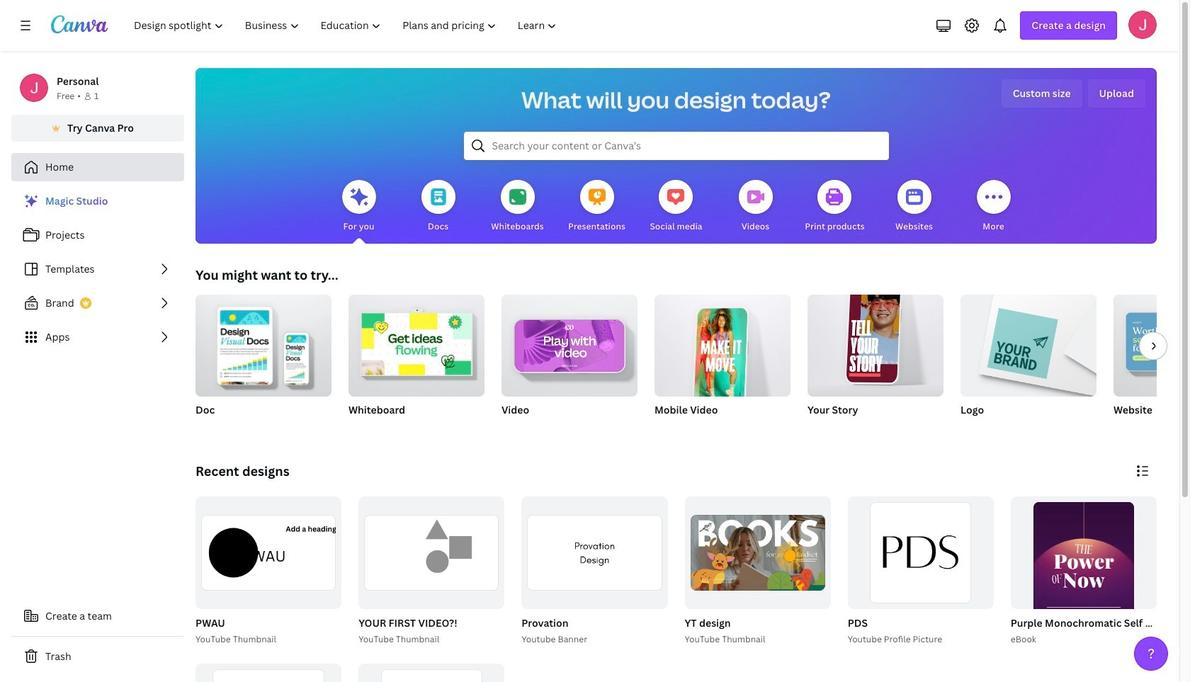 Task type: vqa. For each thing, say whether or not it's contained in the screenshot.
'DEMAND]' on the left
no



Task type: locate. For each thing, give the bounding box(es) containing it.
None search field
[[464, 132, 889, 160]]

james peterson image
[[1128, 11, 1157, 39]]

group
[[808, 286, 944, 435], [808, 286, 944, 397], [196, 289, 332, 435], [196, 289, 332, 397], [349, 289, 485, 435], [349, 289, 485, 397], [502, 289, 638, 435], [502, 289, 638, 397], [655, 289, 791, 435], [655, 289, 791, 405], [961, 289, 1097, 435], [961, 289, 1097, 397], [1114, 295, 1190, 435], [1114, 295, 1190, 397], [193, 497, 342, 646], [196, 497, 342, 609], [356, 497, 505, 646], [359, 497, 505, 609], [519, 497, 668, 646], [522, 497, 668, 609], [682, 497, 831, 646], [845, 497, 994, 646], [1008, 497, 1190, 663], [1011, 497, 1157, 663], [196, 663, 342, 682], [359, 663, 505, 682]]

Search search field
[[492, 132, 860, 159]]

list
[[11, 187, 184, 351]]



Task type: describe. For each thing, give the bounding box(es) containing it.
top level navigation element
[[125, 11, 569, 40]]



